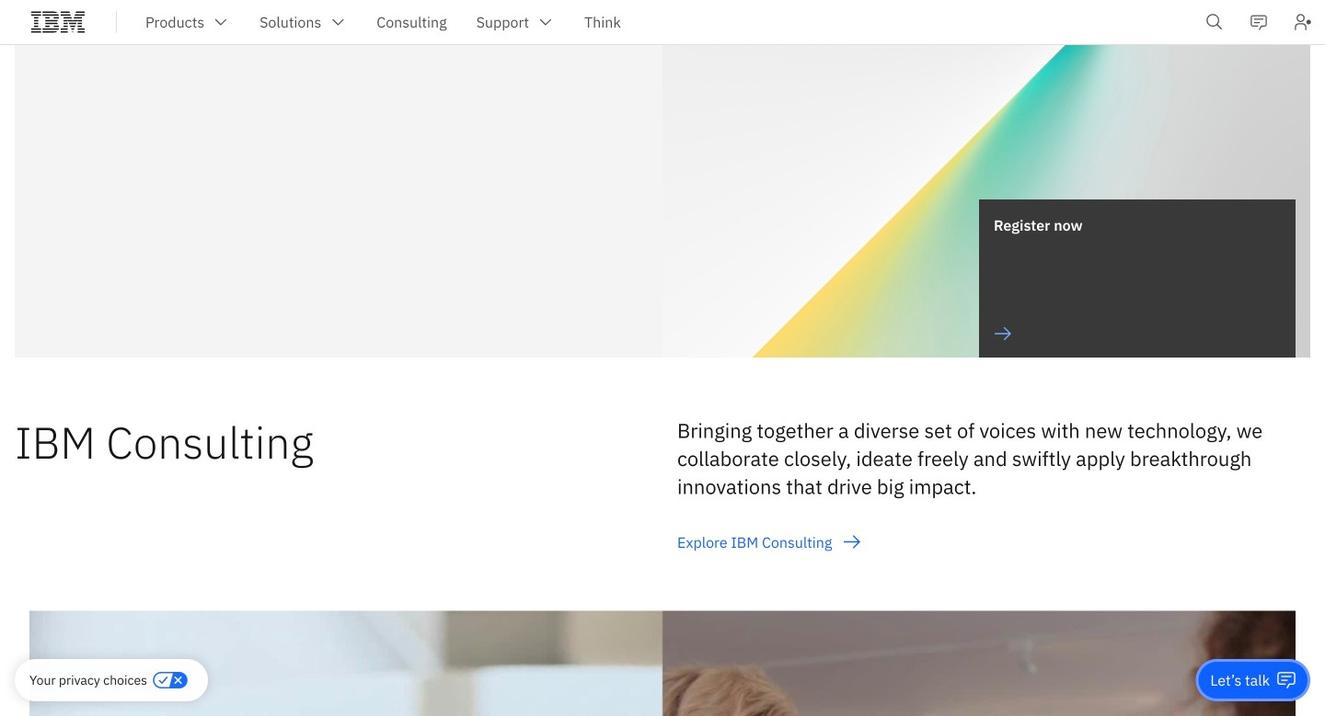 Task type: describe. For each thing, give the bounding box(es) containing it.
let's talk element
[[1211, 671, 1270, 691]]

your privacy choices element
[[29, 671, 147, 691]]



